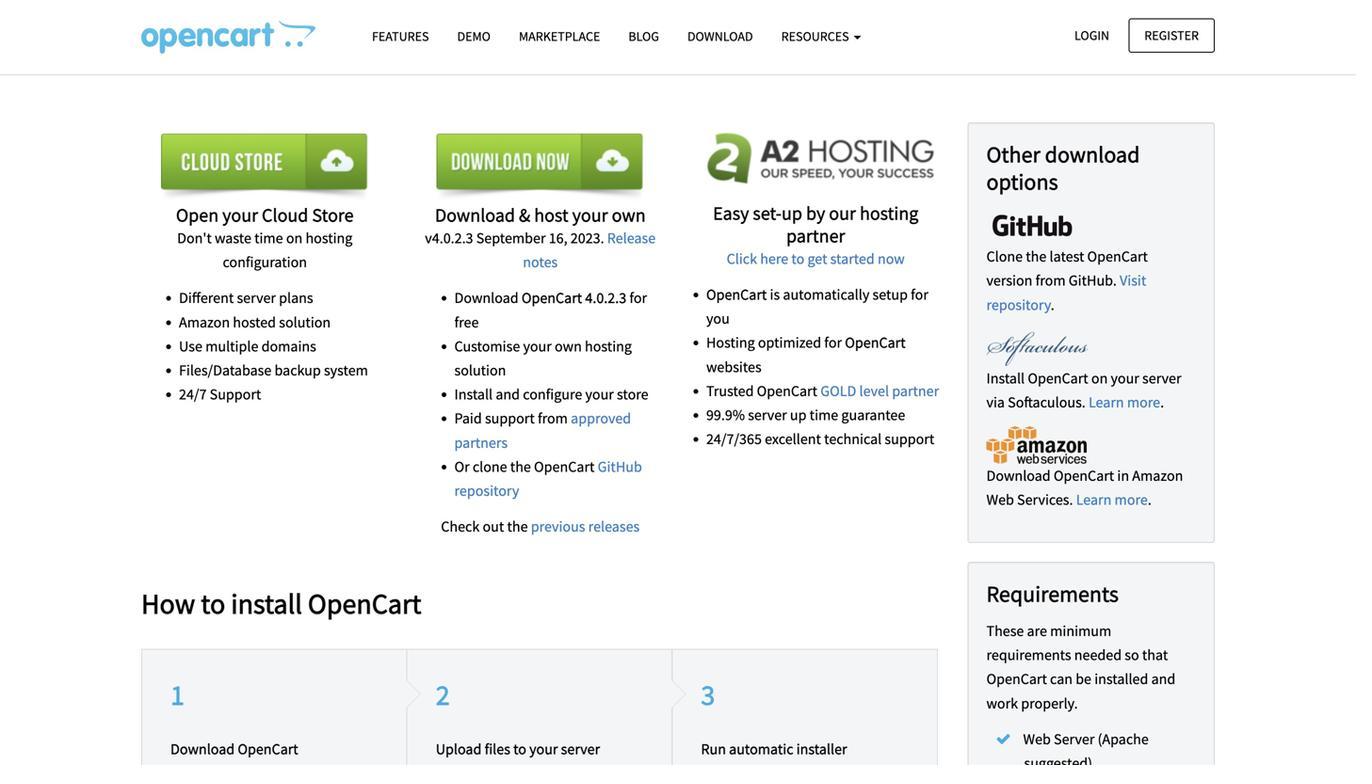 Task type: describe. For each thing, give the bounding box(es) containing it.
setup
[[873, 285, 908, 304]]

web inside download opencart in amazon web services.
[[987, 491, 1014, 510]]

own inside the 'customise your own hosting solution install and configure your store'
[[555, 337, 582, 356]]

or clone the opencart
[[455, 458, 598, 477]]

1 horizontal spatial own
[[612, 203, 646, 227]]

support inside hosting optimized for opencart websites trusted opencart gold level partner 99.9% server up time guarantee 24/7/365 excellent technical support
[[885, 430, 935, 449]]

version
[[987, 271, 1033, 290]]

github image
[[987, 207, 1079, 245]]

different server plans amazon hosted solution use multiple domains files/database backup system 24/7 support
[[179, 289, 368, 404]]

domains
[[262, 337, 316, 356]]

out
[[483, 518, 504, 537]]

2
[[436, 678, 450, 713]]

options
[[987, 167, 1059, 196]]

the for previous
[[507, 518, 528, 537]]

. for on
[[1161, 393, 1164, 412]]

server inside install opencart on your server via softaculous.
[[1143, 369, 1182, 388]]

clone
[[473, 458, 507, 477]]

your inside install opencart on your server via softaculous.
[[1111, 369, 1140, 388]]

download opencart 4.0.2.3
[[455, 289, 627, 308]]

2023.
[[571, 229, 604, 248]]

amazon for different server plans amazon hosted solution use multiple domains files/database backup system 24/7 support
[[179, 313, 230, 332]]

learn more . for in
[[1077, 491, 1152, 510]]

download for download & host your own
[[435, 203, 515, 227]]

plans
[[279, 289, 313, 308]]

resources
[[782, 28, 852, 45]]

different
[[179, 289, 234, 308]]

excellent
[[765, 430, 821, 449]]

login
[[1075, 27, 1110, 44]]

or
[[455, 458, 470, 477]]

these
[[987, 622, 1024, 641]]

features
[[372, 28, 429, 45]]

suggested)
[[1025, 755, 1093, 766]]

by
[[806, 202, 826, 225]]

github repository
[[455, 458, 642, 501]]

automatically
[[783, 285, 870, 304]]

for free
[[455, 289, 647, 332]]

learn more link for in
[[1077, 491, 1148, 510]]

work
[[987, 695, 1018, 713]]

features link
[[358, 20, 443, 53]]

more for amazon
[[1115, 491, 1148, 510]]

visit
[[1120, 271, 1147, 290]]

customise your own hosting solution install and configure your store
[[455, 337, 649, 404]]

solution inside the 'customise your own hosting solution install and configure your store'
[[455, 361, 506, 380]]

partners
[[455, 434, 508, 452]]

requirements
[[987, 580, 1119, 608]]

store
[[312, 203, 354, 227]]

release notes
[[523, 229, 656, 272]]

set-
[[753, 202, 782, 225]]

open cloud store image
[[161, 134, 369, 203]]

on inside open your cloud store don't waste time on hosting configuration
[[286, 229, 303, 248]]

visit repository link
[[987, 271, 1147, 314]]

server inside hosting optimized for opencart websites trusted opencart gold level partner 99.9% server up time guarantee 24/7/365 excellent technical support
[[748, 406, 787, 425]]

opencart inside install opencart on your server via softaculous.
[[1028, 369, 1089, 388]]

the inside 'clone the latest opencart version from github.'
[[1026, 247, 1047, 266]]

time inside hosting optimized for opencart websites trusted opencart gold level partner 99.9% server up time guarantee 24/7/365 excellent technical support
[[810, 406, 839, 425]]

now
[[878, 250, 905, 268]]

previous releases link
[[531, 518, 640, 537]]

run automatic installer
[[701, 741, 847, 759]]

hosting inside the 'customise your own hosting solution install and configure your store'
[[585, 337, 632, 356]]

partner inside easy set-up by our hosting partner click here to get started now
[[787, 224, 845, 248]]

opencart inside download opencart in amazon web services.
[[1054, 467, 1115, 486]]

guarantee
[[842, 406, 906, 425]]

automatic
[[729, 741, 794, 759]]

time inside open your cloud store don't waste time on hosting configuration
[[254, 229, 283, 248]]

in
[[1118, 467, 1130, 486]]

upload files to your server
[[436, 741, 600, 759]]

the for opencart
[[510, 458, 531, 477]]

. for in
[[1148, 491, 1152, 510]]

requirements
[[987, 646, 1072, 665]]

install inside install opencart on your server via softaculous.
[[987, 369, 1025, 388]]

v4.0.2.3
[[425, 229, 473, 248]]

be
[[1076, 671, 1092, 689]]

marketplace
[[519, 28, 600, 45]]

16,
[[549, 229, 568, 248]]

learn for in
[[1077, 491, 1112, 510]]

properly.
[[1021, 695, 1078, 713]]

for inside is automatically setup for you
[[911, 285, 929, 304]]

backup
[[275, 361, 321, 380]]

hosting optimized for opencart websites trusted opencart gold level partner 99.9% server up time guarantee 24/7/365 excellent technical support
[[707, 334, 939, 449]]

system
[[324, 361, 368, 380]]

use
[[179, 337, 202, 356]]

configuration
[[223, 253, 307, 272]]

server inside different server plans amazon hosted solution use multiple domains files/database backup system 24/7 support
[[237, 289, 276, 308]]

register
[[1145, 27, 1199, 44]]

blog link
[[615, 20, 674, 53]]

easy
[[713, 202, 749, 225]]

visit repository
[[987, 271, 1147, 314]]

1 horizontal spatial to
[[514, 741, 527, 759]]

don't
[[177, 229, 212, 248]]

install
[[231, 587, 302, 622]]

clone
[[987, 247, 1023, 266]]

learn more link for on
[[1089, 393, 1161, 412]]

download opencart in amazon web services.
[[987, 467, 1184, 510]]

learn more . for on
[[1089, 393, 1164, 412]]

to inside easy set-up by our hosting partner click here to get started now
[[792, 250, 805, 268]]

release notes link
[[523, 229, 656, 272]]

these are minimum requirements needed so that opencart can be installed and work properly.
[[987, 622, 1176, 713]]

minimum
[[1051, 622, 1112, 641]]

(apache
[[1098, 731, 1149, 749]]

register link
[[1129, 18, 1215, 53]]

run
[[701, 741, 726, 759]]

24/7/365
[[707, 430, 762, 449]]

download for download opencart in amazon web services.
[[987, 467, 1051, 486]]

level
[[860, 382, 889, 401]]

approved partners link
[[455, 409, 631, 452]]

free
[[455, 313, 479, 332]]

open your cloud store don't waste time on hosting configuration
[[176, 203, 354, 272]]

upload
[[436, 741, 482, 759]]



Task type: locate. For each thing, give the bounding box(es) containing it.
more
[[1128, 393, 1161, 412], [1115, 491, 1148, 510]]

installed
[[1095, 671, 1149, 689]]

click
[[727, 250, 757, 268]]

0 vertical spatial time
[[254, 229, 283, 248]]

customise
[[455, 337, 520, 356]]

0 vertical spatial on
[[286, 229, 303, 248]]

0 vertical spatial .
[[1051, 296, 1055, 314]]

opencart inside 'clone the latest opencart version from github.'
[[1088, 247, 1148, 266]]

v4.0.2.3 september 16, 2023.
[[425, 229, 607, 248]]

2 vertical spatial the
[[507, 518, 528, 537]]

the left latest
[[1026, 247, 1047, 266]]

download up services.
[[987, 467, 1051, 486]]

1 vertical spatial learn more .
[[1077, 491, 1152, 510]]

websites
[[707, 358, 762, 377]]

for right 4.0.2.3
[[630, 289, 647, 308]]

on inside install opencart on your server via softaculous.
[[1092, 369, 1108, 388]]

learn right services.
[[1077, 491, 1112, 510]]

0 vertical spatial repository
[[987, 296, 1051, 314]]

0 horizontal spatial and
[[496, 385, 520, 404]]

opencart - downloads image
[[141, 20, 316, 54]]

0 vertical spatial hosting
[[860, 202, 919, 225]]

2 horizontal spatial .
[[1161, 393, 1164, 412]]

install up paid
[[455, 385, 493, 404]]

1 horizontal spatial partner
[[892, 382, 939, 401]]

download for download opencart 4.0.2.3
[[455, 289, 519, 308]]

1 horizontal spatial support
[[885, 430, 935, 449]]

1 vertical spatial from
[[538, 409, 568, 428]]

up left by
[[782, 202, 803, 225]]

and inside the 'customise your own hosting solution install and configure your store'
[[496, 385, 520, 404]]

support down guarantee
[[885, 430, 935, 449]]

1 horizontal spatial hosting
[[585, 337, 632, 356]]

.
[[1051, 296, 1055, 314], [1161, 393, 1164, 412], [1148, 491, 1152, 510]]

1 vertical spatial .
[[1161, 393, 1164, 412]]

1 vertical spatial time
[[810, 406, 839, 425]]

repository inside visit repository
[[987, 296, 1051, 314]]

hosting down "store"
[[306, 229, 353, 248]]

the right clone
[[510, 458, 531, 477]]

own up release
[[612, 203, 646, 227]]

download right blog
[[688, 28, 753, 45]]

up up excellent
[[790, 406, 807, 425]]

trusted
[[707, 382, 754, 401]]

download
[[1045, 140, 1140, 169]]

solution
[[279, 313, 331, 332], [455, 361, 506, 380]]

0 horizontal spatial hosting
[[306, 229, 353, 248]]

0 horizontal spatial solution
[[279, 313, 331, 332]]

github
[[598, 458, 642, 477]]

2 vertical spatial .
[[1148, 491, 1152, 510]]

up inside easy set-up by our hosting partner click here to get started now
[[782, 202, 803, 225]]

support
[[485, 409, 535, 428], [885, 430, 935, 449]]

1 horizontal spatial from
[[1036, 271, 1066, 290]]

your inside open your cloud store don't waste time on hosting configuration
[[222, 203, 258, 227]]

to right the files
[[514, 741, 527, 759]]

your
[[222, 203, 258, 227], [572, 203, 608, 227], [523, 337, 552, 356], [1111, 369, 1140, 388], [586, 385, 614, 404], [530, 741, 558, 759]]

for inside for free
[[630, 289, 647, 308]]

1 vertical spatial and
[[1152, 671, 1176, 689]]

own down for free
[[555, 337, 582, 356]]

1 horizontal spatial amazon
[[1133, 467, 1184, 486]]

from inside 'clone the latest opencart version from github.'
[[1036, 271, 1066, 290]]

0 vertical spatial own
[[612, 203, 646, 227]]

get started now image
[[702, 127, 942, 190]]

here
[[760, 250, 789, 268]]

for inside hosting optimized for opencart websites trusted opencart gold level partner 99.9% server up time guarantee 24/7/365 excellent technical support
[[825, 334, 842, 353]]

0 vertical spatial from
[[1036, 271, 1066, 290]]

waste
[[215, 229, 251, 248]]

web inside web server (apache suggested)
[[1024, 731, 1051, 749]]

1 horizontal spatial .
[[1148, 491, 1152, 510]]

1 horizontal spatial solution
[[455, 361, 506, 380]]

1
[[171, 678, 185, 713]]

1 vertical spatial web
[[1024, 731, 1051, 749]]

learn for on
[[1089, 393, 1124, 412]]

0 horizontal spatial web
[[987, 491, 1014, 510]]

0 horizontal spatial on
[[286, 229, 303, 248]]

support up partners
[[485, 409, 535, 428]]

0 horizontal spatial time
[[254, 229, 283, 248]]

cloud
[[262, 203, 308, 227]]

host
[[534, 203, 569, 227]]

1 vertical spatial support
[[885, 430, 935, 449]]

download & host your own
[[435, 203, 646, 227]]

1 vertical spatial repository
[[455, 482, 519, 501]]

hosting down 4.0.2.3
[[585, 337, 632, 356]]

4.0.2.3
[[585, 289, 627, 308]]

2 vertical spatial hosting
[[585, 337, 632, 356]]

approved
[[571, 409, 631, 428]]

1 vertical spatial learn
[[1077, 491, 1112, 510]]

softaculous.
[[1008, 393, 1086, 412]]

download opencart now image
[[437, 134, 644, 203]]

demo
[[457, 28, 491, 45]]

resources link
[[767, 20, 876, 53]]

up
[[782, 202, 803, 225], [790, 406, 807, 425]]

0 vertical spatial to
[[792, 250, 805, 268]]

0 horizontal spatial install
[[455, 385, 493, 404]]

2 horizontal spatial for
[[911, 285, 929, 304]]

learn more . down the in
[[1077, 491, 1152, 510]]

learn right 'softaculous.'
[[1089, 393, 1124, 412]]

partner up click here to get started now link on the right top of page
[[787, 224, 845, 248]]

hosting up now
[[860, 202, 919, 225]]

for down is automatically setup for you
[[825, 334, 842, 353]]

0 vertical spatial and
[[496, 385, 520, 404]]

for right setup
[[911, 285, 929, 304]]

0 horizontal spatial to
[[201, 587, 225, 622]]

open
[[176, 203, 219, 227]]

are
[[1027, 622, 1048, 641]]

how to install opencart
[[141, 587, 422, 622]]

learn more link up the in
[[1089, 393, 1161, 412]]

support
[[210, 385, 261, 404]]

install
[[987, 369, 1025, 388], [455, 385, 493, 404]]

repository down clone
[[455, 482, 519, 501]]

download up v4.0.2.3
[[435, 203, 515, 227]]

via
[[987, 393, 1005, 412]]

1 vertical spatial up
[[790, 406, 807, 425]]

partner right level
[[892, 382, 939, 401]]

0 vertical spatial amazon
[[179, 313, 230, 332]]

gold level partner link
[[821, 382, 939, 401]]

0 horizontal spatial from
[[538, 409, 568, 428]]

login link
[[1059, 18, 1126, 53]]

hosting
[[860, 202, 919, 225], [306, 229, 353, 248], [585, 337, 632, 356]]

opencart inside these are minimum requirements needed so that opencart can be installed and work properly.
[[987, 671, 1047, 689]]

is
[[770, 285, 780, 304]]

1 horizontal spatial on
[[1092, 369, 1108, 388]]

more for your
[[1128, 393, 1161, 412]]

1 vertical spatial hosting
[[306, 229, 353, 248]]

0 vertical spatial web
[[987, 491, 1014, 510]]

0 vertical spatial more
[[1128, 393, 1161, 412]]

repository for the
[[987, 296, 1051, 314]]

download for download opencart
[[171, 741, 235, 759]]

solution down customise
[[455, 361, 506, 380]]

notes
[[523, 253, 558, 272]]

web left services.
[[987, 491, 1014, 510]]

1 horizontal spatial and
[[1152, 671, 1176, 689]]

0 vertical spatial the
[[1026, 247, 1047, 266]]

amazon
[[179, 313, 230, 332], [1133, 467, 1184, 486]]

and down that
[[1152, 671, 1176, 689]]

time
[[254, 229, 283, 248], [810, 406, 839, 425]]

0 horizontal spatial support
[[485, 409, 535, 428]]

1 vertical spatial own
[[555, 337, 582, 356]]

0 horizontal spatial for
[[630, 289, 647, 308]]

get
[[808, 250, 828, 268]]

1 vertical spatial solution
[[455, 361, 506, 380]]

on down visit repository
[[1092, 369, 1108, 388]]

can
[[1050, 671, 1073, 689]]

optimized
[[758, 334, 822, 353]]

0 vertical spatial support
[[485, 409, 535, 428]]

0 vertical spatial partner
[[787, 224, 845, 248]]

releases
[[588, 518, 640, 537]]

and inside these are minimum requirements needed so that opencart can be installed and work properly.
[[1152, 671, 1176, 689]]

1 horizontal spatial time
[[810, 406, 839, 425]]

3
[[701, 678, 715, 713]]

download opencart
[[171, 741, 298, 759]]

time up configuration
[[254, 229, 283, 248]]

repository inside github repository
[[455, 482, 519, 501]]

amazon for download opencart in amazon web services.
[[1133, 467, 1184, 486]]

check out the previous releases
[[441, 518, 640, 537]]

0 vertical spatial learn more .
[[1089, 393, 1164, 412]]

demo link
[[443, 20, 505, 53]]

amazon inside different server plans amazon hosted solution use multiple domains files/database backup system 24/7 support
[[179, 313, 230, 332]]

2 vertical spatial to
[[514, 741, 527, 759]]

1 vertical spatial partner
[[892, 382, 939, 401]]

1 horizontal spatial for
[[825, 334, 842, 353]]

on down cloud at the left of page
[[286, 229, 303, 248]]

2 horizontal spatial hosting
[[860, 202, 919, 225]]

release
[[607, 229, 656, 248]]

download for download
[[688, 28, 753, 45]]

from down 'configure'
[[538, 409, 568, 428]]

repository for clone
[[455, 482, 519, 501]]

learn more link down the in
[[1077, 491, 1148, 510]]

0 horizontal spatial amazon
[[179, 313, 230, 332]]

up inside hosting optimized for opencart websites trusted opencart gold level partner 99.9% server up time guarantee 24/7/365 excellent technical support
[[790, 406, 807, 425]]

0 vertical spatial learn more link
[[1089, 393, 1161, 412]]

more down the in
[[1115, 491, 1148, 510]]

is automatically setup for you
[[707, 285, 929, 328]]

web server (apache suggested)
[[1024, 731, 1149, 766]]

1 vertical spatial amazon
[[1133, 467, 1184, 486]]

that
[[1143, 646, 1168, 665]]

1 vertical spatial to
[[201, 587, 225, 622]]

1 vertical spatial more
[[1115, 491, 1148, 510]]

99.9%
[[707, 406, 745, 425]]

download down 1
[[171, 741, 235, 759]]

24/7
[[179, 385, 207, 404]]

2 horizontal spatial to
[[792, 250, 805, 268]]

0 horizontal spatial repository
[[455, 482, 519, 501]]

previous
[[531, 518, 585, 537]]

more up the in
[[1128, 393, 1161, 412]]

our
[[829, 202, 856, 225]]

solution down plans
[[279, 313, 331, 332]]

time down gold
[[810, 406, 839, 425]]

and up paid support from
[[496, 385, 520, 404]]

download inside download opencart in amazon web services.
[[987, 467, 1051, 486]]

0 horizontal spatial .
[[1051, 296, 1055, 314]]

to left the get
[[792, 250, 805, 268]]

1 vertical spatial on
[[1092, 369, 1108, 388]]

so
[[1125, 646, 1140, 665]]

repository down version
[[987, 296, 1051, 314]]

1 horizontal spatial web
[[1024, 731, 1051, 749]]

download up free
[[455, 289, 519, 308]]

the right out
[[507, 518, 528, 537]]

solution inside different server plans amazon hosted solution use multiple domains files/database backup system 24/7 support
[[279, 313, 331, 332]]

hosting inside easy set-up by our hosting partner click here to get started now
[[860, 202, 919, 225]]

amazon right the in
[[1133, 467, 1184, 486]]

blog
[[629, 28, 659, 45]]

september
[[476, 229, 546, 248]]

files/database
[[179, 361, 272, 380]]

opencart
[[1088, 247, 1148, 266], [707, 285, 767, 304], [522, 289, 582, 308], [845, 334, 906, 353], [1028, 369, 1089, 388], [757, 382, 818, 401], [534, 458, 595, 477], [1054, 467, 1115, 486], [308, 587, 422, 622], [987, 671, 1047, 689], [238, 741, 298, 759]]

0 vertical spatial learn
[[1089, 393, 1124, 412]]

install up via
[[987, 369, 1025, 388]]

hosting inside open your cloud store don't waste time on hosting configuration
[[306, 229, 353, 248]]

1 horizontal spatial repository
[[987, 296, 1051, 314]]

0 vertical spatial solution
[[279, 313, 331, 332]]

amazon inside download opencart in amazon web services.
[[1133, 467, 1184, 486]]

to right how
[[201, 587, 225, 622]]

1 vertical spatial learn more link
[[1077, 491, 1148, 510]]

easy set-up by our hosting partner click here to get started now
[[713, 202, 919, 268]]

install inside the 'customise your own hosting solution install and configure your store'
[[455, 385, 493, 404]]

installer
[[797, 741, 847, 759]]

0 vertical spatial up
[[782, 202, 803, 225]]

softaculous image
[[987, 329, 1089, 367]]

install opencart on your server via softaculous.
[[987, 369, 1182, 412]]

learn more . up the in
[[1089, 393, 1164, 412]]

needed
[[1075, 646, 1122, 665]]

amazon down "different"
[[179, 313, 230, 332]]

1 vertical spatial the
[[510, 458, 531, 477]]

web up suggested)
[[1024, 731, 1051, 749]]

for
[[911, 285, 929, 304], [630, 289, 647, 308], [825, 334, 842, 353]]

hosting
[[707, 334, 755, 353]]

to
[[792, 250, 805, 268], [201, 587, 225, 622], [514, 741, 527, 759]]

multiple
[[205, 337, 258, 356]]

and
[[496, 385, 520, 404], [1152, 671, 1176, 689]]

from down latest
[[1036, 271, 1066, 290]]

gold
[[821, 382, 857, 401]]

0 horizontal spatial partner
[[787, 224, 845, 248]]

0 horizontal spatial own
[[555, 337, 582, 356]]

1 horizontal spatial install
[[987, 369, 1025, 388]]

partner inside hosting optimized for opencart websites trusted opencart gold level partner 99.9% server up time guarantee 24/7/365 excellent technical support
[[892, 382, 939, 401]]



Task type: vqa. For each thing, say whether or not it's contained in the screenshot.
Softaculous image
yes



